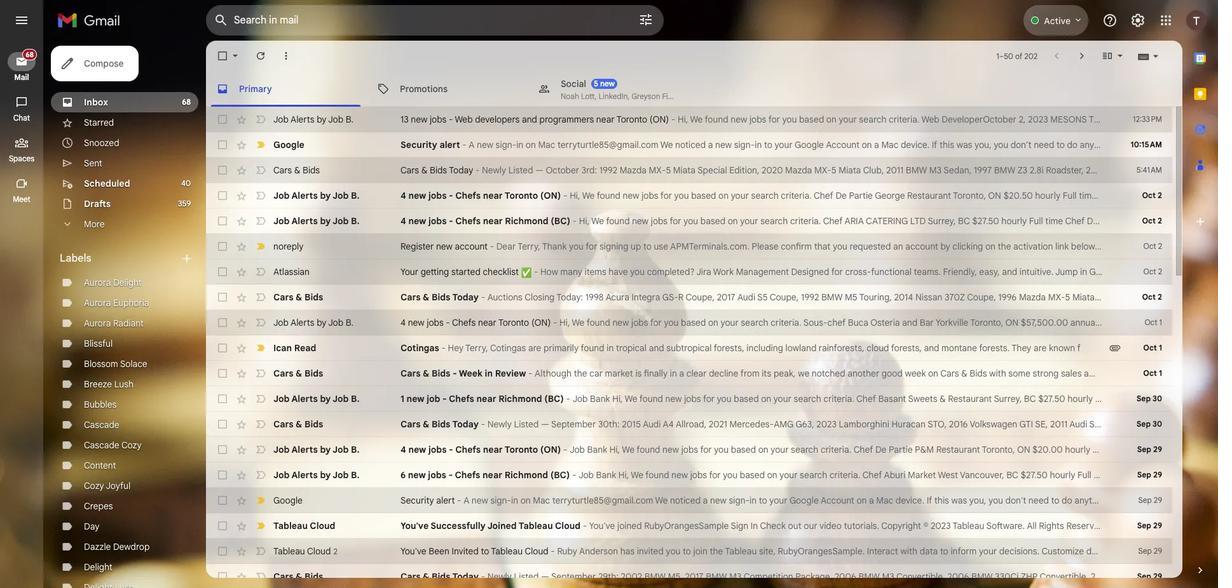 Task type: vqa. For each thing, say whether or not it's contained in the screenshot.


Task type: describe. For each thing, give the bounding box(es) containing it.
on for $57,500.00
[[1006, 317, 1019, 329]]

pub
[[1173, 216, 1189, 227]]

on for $20.00
[[1017, 445, 1031, 456]]

chefs for 4 new jobs - chefs near toronto (on) - hi, we found new jobs for you based on your search criteria. chef de partie george restaurant toronto, on $20.50 hourly full time chef shahi tandoor brampton
[[455, 190, 481, 202]]

se,
[[1035, 419, 1048, 431]]

bmw down visualizations
[[1111, 572, 1132, 583]]

search up club, on the right
[[859, 114, 887, 125]]

full up s4, on the bottom right of page
[[1096, 394, 1109, 405]]

5 left special
[[666, 165, 671, 176]]

by for 4 new jobs - chefs near richmond (bc) - hi, we found new jobs for you based on your search criteria. chef aria catering ltd surrey, bc $27.50 hourly full time chef de partie great bear pub burnab
[[320, 216, 331, 227]]

2 are from the left
[[1034, 343, 1047, 354]]

b. for 6 new jobs - chefs near richmond (bc) - job bank hi, we found new jobs for you based on your search criteria. chef aburi market west vancouver, bc $27.50 hourly full time chef executive table grou
[[351, 470, 360, 481]]

alerts for 6 new jobs - chefs near richmond (bc) - job bank hi, we found new jobs for you based on your search criteria. chef aburi market west vancouver, bc $27.50 hourly full time chef executive table grou
[[292, 470, 318, 481]]

cloud up ruby
[[555, 521, 581, 532]]

oct 2 for tandoor
[[1142, 191, 1162, 200]]

alerts for 13 new jobs - web developers and programmers  near toronto (on) - hi, we found new jobs for you based on your search criteria. web developeroctober 2, 2023 mesons technologies inc. scarborou
[[291, 114, 315, 125]]

hourly down 2.8i
[[1035, 190, 1061, 202]]

starred
[[84, 117, 114, 128]]

1 horizontal spatial cozy
[[121, 440, 142, 452]]

a for a new sign-in on mac terryturtle85@gmail.com we noticed a new sign-in to your google account on a mac device. if this was you, you don't need to do anything. if
[[469, 139, 475, 151]]

finally
[[644, 368, 668, 380]]

chat heading
[[0, 113, 43, 123]]

allroad,
[[676, 419, 707, 431]]

Search in mail search field
[[206, 5, 664, 36]]

2 horizontal spatial chef
[[1167, 317, 1185, 329]]

0 vertical spatial surrey,
[[928, 216, 956, 227]]

newly for newly listed — september 29th: 2002 bmw m5, 2017 bmw m3 competition package, 2006 bmw m3 convertible, 2006 bmw 330ci zhp convertible, 2011 bmw m3 convertible, cars 
[[488, 572, 512, 583]]

928
[[1160, 419, 1175, 431]]

2023 for tableau
[[931, 521, 951, 532]]

(bc) for 1 new job - chefs near richmond (bc)
[[544, 394, 564, 405]]

listed for newly listed — october 3rd: 1992 mazda mx-5 miata special edition, 2020 mazda mx-5 miata club, 2011 bmw m3 sedan, 1997 bmw z3 2.8i roadster, 2022 audi rs5 sport
[[509, 165, 533, 176]]

tableau right the joined
[[519, 521, 553, 532]]

nissan
[[916, 292, 943, 303]]

you, for don't
[[970, 495, 987, 507]]

tableau down sign
[[725, 546, 757, 558]]

bank for job bank hi, we found new jobs for you based on your search criteria. chef basant sweets & restaurant surrey, bc $27.50 hourly full time view all similar jobs di
[[590, 394, 610, 405]]

older image
[[1076, 50, 1089, 62]]

oct for cars & bids - week in review - although the car market is finally in a clear decline from its peak, we notched another good week on cars & bids with some strong sales amid the slow-down. that include
[[1144, 369, 1157, 378]]

tableau down "tableau cloud"
[[273, 546, 305, 557]]

to up 2020
[[764, 139, 773, 151]]

don't
[[1006, 495, 1027, 507]]

work
[[713, 266, 734, 278]]

m5,
[[668, 572, 683, 583]]

to left answer
[[1163, 546, 1171, 558]]

time left view
[[1112, 394, 1129, 405]]

and down bar
[[924, 343, 940, 354]]

oct 1 for no
[[1145, 318, 1162, 328]]

in up edition, on the right top of page
[[755, 139, 762, 151]]

0 vertical spatial terry,
[[518, 241, 540, 252]]

support image
[[1103, 13, 1118, 28]]

advanced search options image
[[633, 7, 659, 32]]

up
[[631, 241, 641, 252]]

chef left aria
[[823, 216, 843, 227]]

29 for cars & bids today - newly listed — september 29th: 2002 bmw m5, 2017 bmw m3 competition package, 2006 bmw m3 convertible, 2006 bmw 330ci zhp convertible, 2011 bmw m3 convertible, cars 
[[1154, 572, 1162, 582]]

19 row from the top
[[206, 565, 1218, 589]]

cars & bids today - newly listed — september 29th: 2002 bmw m5, 2017 bmw m3 competition package, 2006 bmw m3 convertible, 2006 bmw 330ci zhp convertible, 2011 bmw m3 convertible, cars 
[[401, 572, 1218, 583]]

cozy joyful
[[84, 481, 130, 492]]

2 left the as
[[1158, 267, 1162, 277]]

do for don't
[[1067, 139, 1078, 151]]

chefs for 6 new jobs - chefs near richmond (bc) - job bank hi, we found new jobs for you based on your search criteria. chef aburi market west vancouver, bc $27.50 hourly full time chef executive table grou
[[455, 470, 480, 481]]

m3 left sedan,
[[930, 165, 942, 176]]

near for hi, we found new jobs for you based on your search criteria. chef de partie george restaurant toronto, on $20.50 hourly full time chef shahi tandoor brampton
[[483, 190, 503, 202]]

aria
[[845, 216, 864, 227]]

notched
[[812, 368, 846, 380]]

di
[[1211, 394, 1218, 405]]

found up "car"
[[581, 343, 605, 354]]

0 horizontal spatial mx-
[[649, 165, 666, 176]]

4 new jobs - chefs near toronto (on) - job bank hi, we found new jobs for you based on your search criteria. chef de partie p&m restaurant toronto, on $20.00 hourly sous-chef patois restaurant inc
[[401, 445, 1218, 456]]

(on) for job bank hi, we found new jobs for you based on your search criteria. chef de partie p&m restaurant toronto, on $20.00 hourly sous-chef patois restaurant inc
[[540, 445, 561, 456]]

2 vertical spatial 2011
[[1091, 572, 1108, 583]]

1 for cars & bids - week in review - although the car market is finally in a clear decline from its peak, we notched another good week on cars & bids with some strong sales amid the slow-down. that include
[[1159, 369, 1162, 378]]

dazzle dewdrop
[[84, 542, 150, 553]]

m3 down visualizations
[[1134, 572, 1146, 583]]

is
[[636, 368, 642, 380]]

2 row from the top
[[206, 132, 1173, 158]]

found down 2015
[[637, 445, 660, 456]]

0 vertical spatial 2017
[[717, 292, 736, 303]]

2 for 4 new jobs - chefs near toronto (on) - hi, we found new jobs for you based on your search criteria. chef de partie george restaurant toronto, on $20.50 hourly full time chef shahi tandoor brampton
[[1158, 191, 1162, 200]]

cascade for cascade link
[[84, 420, 119, 431]]

row containing ican read
[[206, 336, 1173, 361]]

search down cars & bids - week in review - although the car market is finally in a clear decline from its peak, we notched another good week on cars & bids with some strong sales amid the slow-down. that include
[[794, 394, 822, 405]]

chefs for 1 new job - chefs near richmond (bc) - job bank hi, we found new jobs for you based on your search criteria. chef basant sweets & restaurant surrey, bc $27.50 hourly full time view all similar jobs di
[[449, 394, 474, 405]]

29 for you've been invited to tableau cloud - ruby anderson has invited you to join the tableau site, rubyorangessample. interact with data to inform your decisions. customize data visualizations to answer you
[[1154, 547, 1162, 556]]

sign- up edition, on the right top of page
[[734, 139, 755, 151]]

17 row from the top
[[206, 514, 1218, 539]]

functional
[[871, 266, 912, 278]]

time down the car in the right of the page
[[1123, 317, 1141, 329]]

row containing atlassian
[[206, 259, 1202, 285]]

oct 2 for auctio
[[1142, 293, 1162, 302]]

found up the signing
[[606, 216, 630, 227]]

aburi
[[884, 470, 906, 481]]

navigation containing mail
[[0, 41, 45, 589]]

and left bar
[[902, 317, 918, 329]]

view
[[1131, 394, 1150, 405]]

terryturtle85@gmail.com for a new sign-in on mac terryturtle85@gmail.com we noticed a new sign-in to your google account on a mac device. if this was you, you don't need to do anything. if not, we'll help you secur
[[553, 495, 653, 507]]

atlassian
[[273, 266, 310, 278]]

2 web from the left
[[922, 114, 940, 125]]

1 vertical spatial 2011
[[1051, 419, 1068, 431]]

richmond for 6 new jobs - chefs near richmond (bc)
[[505, 470, 548, 481]]

a left clear
[[679, 368, 684, 380]]

mail heading
[[0, 72, 43, 83]]

similar
[[1164, 394, 1190, 405]]

toronto, for yorkville
[[971, 317, 1004, 329]]

4 for 4 new jobs - chefs near toronto (on) - job bank hi, we found new jobs for you based on your search criteria. chef de partie p&m restaurant toronto, on $20.00 hourly sous-chef patois restaurant inc
[[401, 445, 406, 456]]

bank for job bank hi, we found new jobs for you based on your search criteria. chef de partie p&m restaurant toronto, on $20.00 hourly sous-chef patois restaurant inc
[[587, 445, 607, 456]]

in up in
[[750, 495, 757, 507]]

inc
[[1210, 445, 1218, 456]]

2021
[[709, 419, 728, 431]]

restaurant down 2016
[[936, 445, 980, 456]]

chef left aburi
[[863, 470, 882, 481]]

restaurant up ltd
[[908, 190, 951, 202]]

google down 13 new jobs - web developers and programmers  near toronto (on) - hi, we found new jobs for you based on your search criteria. web developeroctober 2, 2023 mesons technologies inc. scarborou
[[795, 139, 824, 151]]

time up link in the top right of the page
[[1046, 216, 1063, 227]]

montane
[[942, 343, 977, 354]]

snoozed
[[84, 137, 119, 149]]

1 horizontal spatial 1992
[[801, 292, 819, 303]]

cascade for cascade cozy
[[84, 440, 119, 452]]

primarily
[[544, 343, 579, 354]]

buca
[[848, 317, 869, 329]]

m3 down interact
[[882, 572, 895, 583]]

drafts
[[84, 198, 111, 210]]

search down g63,
[[791, 445, 819, 456]]

1 for cotingas - hey terry, cotingas are primarily found in tropical and subtropical forests, including lowland rainforests, cloud forests, and montane forests. they are known f
[[1159, 343, 1162, 353]]

to left inform
[[940, 546, 949, 558]]

29th:
[[598, 572, 619, 583]]

4 for 4 new jobs - chefs near toronto (on) - hi, we found new jobs for you based on your search criteria. chef de partie george restaurant toronto, on $20.50 hourly full time chef shahi tandoor brampton
[[401, 190, 406, 202]]

5 inside tab
[[594, 79, 598, 88]]

mail
[[14, 72, 29, 82]]

chef up 4 new jobs - chefs near richmond (bc) - hi, we found new jobs for you based on your search criteria. chef aria catering ltd surrey, bc $27.50 hourly full time chef de partie great bear pub burnab
[[814, 190, 834, 202]]

tableau up inform
[[953, 521, 985, 532]]

1 horizontal spatial partie
[[889, 445, 913, 456]]

in
[[751, 521, 758, 532]]

time down the 2022
[[1079, 190, 1097, 202]]

cloud left ruby
[[525, 546, 549, 558]]

audi left a4
[[643, 419, 661, 431]]

completed?
[[647, 266, 695, 278]]

full up activation
[[1029, 216, 1043, 227]]

2 horizontal spatial partie
[[1101, 216, 1125, 227]]

ican read
[[273, 343, 316, 354]]

b
[[1216, 419, 1218, 431]]

2022
[[1086, 165, 1106, 176]]

euphoria
[[113, 298, 149, 309]]

security for security alert - a new sign-in on mac terryturtle85@gmail.com we noticed a new sign-in to your google account on a mac device. if this was you, you don't need to do anything. if not, we'll help you secur
[[401, 495, 434, 507]]

cross-
[[845, 266, 871, 278]]

google up "tableau cloud"
[[273, 495, 303, 507]]

the right amid
[[1106, 368, 1120, 380]]

and right easy,
[[1002, 266, 1018, 278]]

sep 29 right the 'n'
[[1137, 521, 1162, 531]]

2 forests, from the left
[[891, 343, 922, 354]]

1 horizontal spatial mazda
[[785, 165, 812, 176]]

search up security alert - a new sign-in on mac terryturtle85@gmail.com we noticed a new sign-in to your google account on a mac device. if this was you, you don't need to do anything. if not, we'll help you secur
[[800, 470, 828, 481]]

sign- down developers
[[496, 139, 516, 151]]

terryturtle85@gmail.com for a new sign-in on mac terryturtle85@gmail.com we noticed a new sign-in to your google account on a mac device. if this was you, you don't need to do anything. if
[[558, 139, 659, 151]]

newly for newly listed — september 30th: 2015 audi a4 allroad, 2021 mercedes-amg g63, 2023 lamborghini huracan sto, 2016 volkswagen gti se, 2011 audi s4, 1983 porsche 928 s, cars & b
[[488, 419, 512, 431]]

a up rubyorangessample
[[703, 495, 708, 507]]

g63,
[[796, 419, 815, 431]]

has attachment image
[[1109, 342, 1122, 355]]

lamborghini
[[839, 419, 890, 431]]

3 row from the top
[[206, 158, 1173, 183]]

club,
[[863, 165, 884, 176]]

full down "roadster,"
[[1063, 190, 1077, 202]]

0 horizontal spatial partie
[[849, 190, 873, 202]]

near for job bank hi, we found new jobs for you based on your search criteria. chef basant sweets & restaurant surrey, bc $27.50 hourly full time view all similar jobs di
[[477, 394, 496, 405]]

cars & bids for cars & bids today - newly listed — september 30th: 2015 audi a4 allroad, 2021 mercedes-amg g63, 2023 lamborghini huracan sto, 2016 volkswagen gti se, 2011 audi s4, 1983 porsche 928 s, cars & b
[[273, 419, 323, 431]]

68 inside 68 link
[[26, 50, 34, 59]]

today for auctions closing today: 1998 acura integra gs-r coupe, 2017 audi s5 coupe, 1992 bmw m5 touring, 2014 nissan 370z coupe, 1996 mazda mx-5 miata, sell a car auctio
[[452, 292, 479, 303]]

job alerts by job b. for 4 new jobs - chefs near toronto (on) - job bank hi, we found new jobs for you based on your search criteria. chef de partie p&m restaurant toronto, on $20.00 hourly sous-chef patois restaurant inc
[[273, 445, 360, 456]]

to up rights
[[1052, 495, 1060, 507]]

2 horizontal spatial 2023
[[1028, 114, 1048, 125]]

closing
[[525, 292, 555, 303]]

aurora for aurora euphoria
[[84, 298, 111, 309]]

0 vertical spatial de
[[836, 190, 847, 202]]

cars & bids for cars & bids today - auctions closing today: 1998 acura integra gs-r coupe, 2017 audi s5 coupe, 1992 bmw m5 touring, 2014 nissan 370z coupe, 1996 mazda mx-5 miata, sell a car auctio
[[273, 292, 323, 303]]

0 vertical spatial $27.50
[[973, 216, 1000, 227]]

- how many items have you completed? jira work management designed for cross-functional teams. friendly, easy, and intuitive. jump in go from idea to done, as a t
[[532, 266, 1202, 278]]

snoozed link
[[84, 137, 119, 149]]

crepes
[[84, 501, 113, 513]]

auctio
[[1140, 292, 1165, 303]]

toggle split pane mode image
[[1101, 50, 1114, 62]]

lowland
[[786, 343, 817, 354]]

that
[[1170, 368, 1189, 380]]

hourly right $20.00
[[1065, 445, 1091, 456]]

— for 29th:
[[541, 572, 549, 583]]

in right 'finally'
[[670, 368, 677, 380]]

p&m
[[915, 445, 934, 456]]

developeroctober
[[942, 114, 1017, 125]]

market
[[605, 368, 633, 380]]

1 horizontal spatial bc
[[1007, 470, 1019, 481]]

14 row from the top
[[206, 438, 1218, 463]]

labels heading
[[60, 252, 181, 265]]

patois
[[1137, 445, 1162, 456]]

social, 5 new messages, tab
[[528, 71, 688, 107]]

richmond for 4 new jobs - chefs near richmond (bc)
[[505, 216, 549, 227]]

tropical
[[616, 343, 647, 354]]

by for 4 new jobs - chefs near toronto (on) - hi, we found new jobs for you based on your search criteria. chef de partie george restaurant toronto, on $20.50 hourly full time chef shahi tandoor brampton
[[320, 190, 331, 202]]

noreply
[[273, 241, 304, 252]]

week
[[905, 368, 926, 380]]

1 vertical spatial oct 1
[[1144, 343, 1162, 353]]

getting
[[421, 266, 449, 278]]

18 row from the top
[[206, 539, 1218, 565]]

10:15 am
[[1131, 140, 1162, 149]]

1 are from the left
[[528, 343, 541, 354]]

bar
[[920, 317, 934, 329]]

the right the join
[[710, 546, 723, 558]]

16 row from the top
[[206, 488, 1218, 514]]

aurora for aurora delight
[[84, 277, 111, 289]]

sign
[[731, 521, 749, 532]]

1 miata from the left
[[673, 165, 696, 176]]

oct for 4 new jobs - chefs near toronto (on) - hi, we found new jobs for you based on your search criteria. chef de partie george restaurant toronto, on $20.50 hourly full time chef shahi tandoor brampton
[[1142, 191, 1156, 200]]

0 horizontal spatial 2017
[[685, 572, 704, 583]]

1 vertical spatial with
[[901, 546, 918, 558]]

4 row from the top
[[206, 183, 1218, 209]]

job alerts by job b. for 6 new jobs - chefs near richmond (bc) - job bank hi, we found new jobs for you based on your search criteria. chef aburi market west vancouver, bc $27.50 hourly full time chef executive table grou
[[273, 470, 360, 481]]

and right developers
[[522, 114, 537, 125]]

5 left miata,
[[1066, 292, 1070, 303]]

oct for cars & bids today - auctions closing today: 1998 acura integra gs-r coupe, 2017 audi s5 coupe, 1992 bmw m5 touring, 2014 nissan 370z coupe, 1996 mazda mx-5 miata, sell a car auctio
[[1142, 293, 1156, 302]]

2016
[[949, 419, 968, 431]]

1 data from the left
[[920, 546, 938, 558]]

by for 4 new jobs - chefs near toronto (on) - hi, we found new jobs for you based on your search criteria. sous-chef buca osteria and bar yorkville toronto, on $57,500.00 annually full time sous-chef no sma
[[317, 317, 327, 329]]

in up the joined
[[511, 495, 518, 507]]

oct for 4 new jobs - chefs near toronto (on) - hi, we found new jobs for you based on your search criteria. sous-chef buca osteria and bar yorkville toronto, on $57,500.00 annually full time sous-chef no sma
[[1145, 318, 1158, 328]]

1 vertical spatial de
[[1087, 216, 1098, 227]]

you've successfully joined tableau cloud - you've joined rubyorangessample sign in check out our video tutorials. copyright © 2023 tableau software. all rights reserved. 1621 n 34th st. seattle, wa 9
[[401, 521, 1218, 532]]

a up tutorials.
[[869, 495, 874, 507]]

to up "roadster,"
[[1057, 139, 1065, 151]]

some
[[1009, 368, 1031, 380]]

visualizations
[[1107, 546, 1161, 558]]

anything. for don't
[[1080, 139, 1118, 151]]

5 up 4 new jobs - chefs near toronto (on) - hi, we found new jobs for you based on your search criteria. chef de partie george restaurant toronto, on $20.50 hourly full time chef shahi tandoor brampton
[[832, 165, 837, 176]]

0 vertical spatial 1992
[[600, 165, 618, 176]]

more image
[[280, 50, 293, 62]]

scheduled link
[[84, 178, 130, 190]]

easy,
[[980, 266, 1000, 278]]

29 for 4 new jobs - chefs near toronto (on) - job bank hi, we found new jobs for you based on your search criteria. chef de partie p&m restaurant toronto, on $20.00 hourly sous-chef patois restaurant inc
[[1154, 445, 1162, 455]]

compose button
[[51, 46, 139, 81]]

aurora euphoria link
[[84, 298, 149, 309]]

oct 2 for great
[[1142, 216, 1162, 226]]

bmw down the join
[[706, 572, 727, 583]]

go
[[1090, 266, 1101, 278]]

register new account - dear terry, thank you for signing up to use apmterminals.com. please confirm that you requested an account by clicking on the activation link below. once authen
[[401, 241, 1152, 252]]

toronto for job bank hi, we found new jobs for you based on your search criteria. chef de partie p&m restaurant toronto, on $20.00 hourly sous-chef patois restaurant inc
[[505, 445, 538, 456]]

have
[[609, 266, 628, 278]]

decline
[[709, 368, 739, 380]]

2 for cars & bids today - auctions closing today: 1998 acura integra gs-r coupe, 2017 audi s5 coupe, 1992 bmw m5 touring, 2014 nissan 370z coupe, 1996 mazda mx-5 miata, sell a car auctio
[[1158, 293, 1162, 302]]

1 horizontal spatial delight
[[113, 277, 142, 289]]

spaces heading
[[0, 154, 43, 164]]

11 row from the top
[[206, 361, 1218, 387]]

29 for security alert - a new sign-in on mac terryturtle85@gmail.com we noticed a new sign-in to your google account on a mac device. if this was you, you don't need to do anything. if not, we'll help you secur
[[1154, 496, 1162, 506]]

chefs for 4 new jobs - chefs near toronto (on) - hi, we found new jobs for you based on your search criteria. sous-chef buca osteria and bar yorkville toronto, on $57,500.00 annually full time sous-chef no sma
[[452, 317, 476, 329]]

basant
[[879, 394, 906, 405]]

13 row from the top
[[206, 412, 1218, 438]]

0 horizontal spatial mazda
[[620, 165, 647, 176]]

9
[[1218, 521, 1218, 532]]

audi left rs5
[[1108, 165, 1126, 176]]

2 horizontal spatial mx-
[[1048, 292, 1066, 303]]

2023 for lamborghini
[[817, 419, 837, 431]]

1 vertical spatial delight
[[84, 562, 112, 574]]

miata,
[[1073, 292, 1097, 303]]

2 convertible, from the left
[[1040, 572, 1089, 583]]

listed for newly listed — september 30th: 2015 audi a4 allroad, 2021 mercedes-amg g63, 2023 lamborghini huracan sto, 2016 volkswagen gti se, 2011 audi s4, 1983 porsche 928 s, cars & b
[[514, 419, 539, 431]]

found down 3rd:
[[597, 190, 621, 202]]

2 horizontal spatial bc
[[1024, 394, 1036, 405]]

m3 left competition
[[730, 572, 742, 583]]

1 coupe, from the left
[[686, 292, 715, 303]]

tab list inside main content
[[206, 71, 1183, 107]]

restaurant up 2016
[[948, 394, 992, 405]]

2,
[[1019, 114, 1026, 125]]

s5
[[758, 292, 768, 303]]

near for job bank hi, we found new jobs for you based on your search criteria. chef aburi market west vancouver, bc $27.50 hourly full time chef executive table grou
[[483, 470, 502, 481]]

found down a4
[[646, 470, 669, 481]]

volkswagen
[[970, 419, 1018, 431]]

toronto for hi, we found new jobs for you based on your search criteria. chef de partie george restaurant toronto, on $20.50 hourly full time chef shahi tandoor brampton
[[505, 190, 538, 202]]

2 data from the left
[[1087, 546, 1105, 558]]

today for newly listed — october 3rd: 1992 mazda mx-5 miata special edition, 2020 mazda mx-5 miata club, 2011 bmw m3 sedan, 1997 bmw z3 2.8i roadster, 2022 audi rs5 sport
[[449, 165, 473, 176]]

alerts for 1 new job - chefs near richmond (bc) - job bank hi, we found new jobs for you based on your search criteria. chef basant sweets & restaurant surrey, bc $27.50 hourly full time view all similar jobs di
[[292, 394, 318, 405]]

cars & bids - week in review - although the car market is finally in a clear decline from its peak, we notched another good week on cars & bids with some strong sales amid the slow-down. that include
[[401, 368, 1218, 380]]

to right "idea"
[[1144, 266, 1152, 278]]

sep 29 down 34th
[[1139, 547, 1162, 556]]

sep for 9
[[1137, 521, 1152, 531]]

subtropical
[[667, 343, 712, 354]]

2 miata from the left
[[839, 165, 861, 176]]

edition,
[[730, 165, 760, 176]]

1 horizontal spatial sous-
[[1093, 445, 1117, 456]]

chef up below.
[[1066, 216, 1085, 227]]

by for 6 new jobs - chefs near richmond (bc) - job bank hi, we found new jobs for you based on your search criteria. chef aburi market west vancouver, bc $27.50 hourly full time chef executive table grou
[[320, 470, 331, 481]]

370z
[[945, 292, 965, 303]]

bmw left sedan,
[[906, 165, 927, 176]]

9 row from the top
[[206, 310, 1218, 336]]

in down developers
[[516, 139, 524, 151]]

jump
[[1056, 266, 1078, 278]]

september for 30th:
[[551, 419, 596, 431]]

hourly down $20.50
[[1002, 216, 1027, 227]]

a up special
[[708, 139, 713, 151]]

audi left s4, on the bottom right of page
[[1070, 419, 1088, 431]]

0 horizontal spatial sous-
[[804, 317, 828, 329]]

no
[[1187, 317, 1198, 329]]

found down '1998' on the left of page
[[587, 317, 610, 329]]

read
[[294, 343, 316, 354]]

to right invited
[[481, 546, 489, 558]]

oct 2 right "idea"
[[1144, 267, 1162, 277]]

0 vertical spatial toronto,
[[953, 190, 986, 202]]

good
[[882, 368, 903, 380]]

a left the car in the right of the page
[[1116, 292, 1121, 303]]

0 horizontal spatial terry,
[[466, 343, 488, 354]]

bmw down interact
[[859, 572, 880, 583]]

2 horizontal spatial sous-
[[1143, 317, 1167, 329]]

below.
[[1071, 241, 1098, 252]]

b. for 4 new jobs - chefs near toronto (on) - job bank hi, we found new jobs for you based on your search criteria. chef de partie p&m restaurant toronto, on $20.00 hourly sous-chef patois restaurant inc
[[351, 445, 360, 456]]

cars & bids today - auctions closing today: 1998 acura integra gs-r coupe, 2017 audi s5 coupe, 1992 bmw m5 touring, 2014 nissan 370z coupe, 1996 mazda mx-5 miata, sell a car auctio
[[401, 292, 1165, 303]]

by for 4 new jobs - chefs near toronto (on) - job bank hi, we found new jobs for you based on your search criteria. chef de partie p&m restaurant toronto, on $20.00 hourly sous-chef patois restaurant inc
[[320, 445, 331, 456]]

b. for 4 new jobs - chefs near toronto (on) - hi, we found new jobs for you based on your search criteria. sous-chef buca osteria and bar yorkville toronto, on $57,500.00 annually full time sous-chef no sma
[[346, 317, 354, 329]]

dazzle
[[84, 542, 111, 553]]

restaurant up table
[[1164, 445, 1208, 456]]

joyful
[[106, 481, 130, 492]]

the left activation
[[998, 241, 1011, 252]]

1 left 50
[[997, 51, 999, 61]]

1 horizontal spatial chef
[[1117, 445, 1135, 456]]

great
[[1127, 216, 1149, 227]]

bmw left z3
[[994, 165, 1016, 176]]



Task type: locate. For each thing, give the bounding box(es) containing it.
chef
[[814, 190, 834, 202], [1099, 190, 1119, 202], [823, 216, 843, 227], [1066, 216, 1085, 227], [857, 394, 876, 405], [854, 445, 873, 456], [863, 470, 882, 481], [1114, 470, 1133, 481]]

3 coupe, from the left
[[967, 292, 996, 303]]

scarborou
[[1177, 114, 1218, 125]]

7 job alerts by job b. from the top
[[273, 470, 360, 481]]

terry,
[[518, 241, 540, 252], [466, 343, 488, 354]]

you've been invited to tableau cloud - ruby anderson has invited you to join the tableau site, rubyorangessample. interact with data to inform your decisions. customize data visualizations to answer you
[[401, 546, 1218, 558]]

aurora radiant link
[[84, 318, 144, 329]]

2 vertical spatial toronto,
[[982, 445, 1015, 456]]

tab list
[[1183, 41, 1218, 543], [206, 71, 1183, 107]]

vancouver,
[[960, 470, 1005, 481]]

amid
[[1084, 368, 1104, 380]]

2 vertical spatial —
[[541, 572, 549, 583]]

mx- down jump at the top right of the page
[[1048, 292, 1066, 303]]

0 horizontal spatial from
[[741, 368, 760, 380]]

more
[[84, 219, 105, 230]]

tandoor
[[1145, 190, 1179, 202]]

gmail image
[[57, 8, 127, 33]]

select input tool image
[[1152, 51, 1160, 61]]

sep right the 'n'
[[1137, 521, 1152, 531]]

2 2006 from the left
[[948, 572, 969, 583]]

1 horizontal spatial terry,
[[518, 241, 540, 252]]

forests.
[[979, 343, 1010, 354]]

main menu image
[[14, 13, 29, 28]]

2 vertical spatial newly
[[488, 572, 512, 583]]

29
[[1154, 445, 1162, 455], [1154, 471, 1162, 480], [1154, 496, 1162, 506], [1154, 521, 1162, 531], [1154, 547, 1162, 556], [1154, 572, 1162, 582]]

0 vertical spatial 2023
[[1028, 114, 1048, 125]]

1 sep 30 from the top
[[1137, 394, 1162, 404]]

idea
[[1125, 266, 1142, 278]]

oct 2 right the car in the right of the page
[[1142, 293, 1162, 302]]

2
[[1158, 191, 1162, 200], [1158, 216, 1162, 226], [1158, 242, 1162, 251], [1158, 267, 1162, 277], [1158, 293, 1162, 302], [333, 547, 338, 557]]

settings image
[[1131, 13, 1146, 28]]

sent
[[84, 158, 102, 169]]

330ci
[[995, 572, 1019, 583]]

amg
[[774, 419, 794, 431]]

porsche
[[1125, 419, 1158, 431]]

oct down auctio
[[1145, 318, 1158, 328]]

2 horizontal spatial mazda
[[1019, 292, 1046, 303]]

cloud up tableau cloud 2
[[310, 521, 335, 532]]

6 job alerts by job b. from the top
[[273, 445, 360, 456]]

1 vertical spatial 68
[[182, 97, 191, 107]]

3 4 from the top
[[401, 317, 406, 329]]

r
[[678, 292, 684, 303]]

1 horizontal spatial forests,
[[891, 343, 922, 354]]

newly for newly listed — october 3rd: 1992 mazda mx-5 miata special edition, 2020 mazda mx-5 miata club, 2011 bmw m3 sedan, 1997 bmw z3 2.8i roadster, 2022 audi rs5 sport
[[482, 165, 506, 176]]

oct for cotingas - hey terry, cotingas are primarily found in tropical and subtropical forests, including lowland rainforests, cloud forests, and montane forests. they are known f
[[1144, 343, 1157, 353]]

sep 29 for full
[[1137, 471, 1162, 480]]

sep 29 right 'not,'
[[1139, 496, 1162, 506]]

1 horizontal spatial surrey,
[[994, 394, 1022, 405]]

de
[[836, 190, 847, 202], [1087, 216, 1098, 227], [876, 445, 887, 456]]

cotingas - hey terry, cotingas are primarily found in tropical and subtropical forests, including lowland rainforests, cloud forests, and montane forests. they are known f
[[401, 343, 1081, 354]]

anything. for don't
[[1075, 495, 1112, 507]]

need for don't
[[1034, 139, 1055, 151]]

1 vertical spatial alert
[[436, 495, 455, 507]]

found down 'finally'
[[640, 394, 663, 405]]

account for don't
[[821, 495, 855, 507]]

you,
[[975, 139, 992, 151], [970, 495, 987, 507]]

chef up 'not,'
[[1114, 470, 1133, 481]]

rubyorangessample
[[644, 521, 729, 532]]

1 vertical spatial 30
[[1153, 420, 1162, 429]]

meet heading
[[0, 195, 43, 205]]

aurora delight
[[84, 277, 142, 289]]

search in mail image
[[210, 9, 233, 32]]

29 down st. on the right bottom
[[1154, 547, 1162, 556]]

sep for convertible,
[[1137, 572, 1152, 582]]

1 vertical spatial 2017
[[685, 572, 704, 583]]

1621
[[1109, 521, 1125, 532]]

1 vertical spatial $27.50
[[1039, 394, 1066, 405]]

0 vertical spatial was
[[957, 139, 973, 151]]

1 horizontal spatial with
[[990, 368, 1007, 380]]

10 row from the top
[[206, 336, 1173, 361]]

sep for hourly
[[1137, 471, 1152, 480]]

1 30 from the top
[[1153, 394, 1162, 404]]

register
[[401, 241, 434, 252]]

0 horizontal spatial miata
[[673, 165, 696, 176]]

chef up lamborghini
[[857, 394, 876, 405]]

chef left buca
[[828, 317, 846, 329]]

started
[[451, 266, 481, 278]]

2 aurora from the top
[[84, 298, 111, 309]]

0 vertical spatial sep 30
[[1137, 394, 1162, 404]]

1 vertical spatial 1992
[[801, 292, 819, 303]]

2 vertical spatial listed
[[514, 572, 539, 583]]

hourly down $20.00
[[1050, 470, 1076, 481]]

near
[[596, 114, 615, 125], [483, 190, 503, 202], [483, 216, 503, 227], [478, 317, 497, 329], [477, 394, 496, 405], [483, 445, 503, 456], [483, 470, 502, 481]]

4 new jobs - chefs near richmond (bc) - hi, we found new jobs for you based on your search criteria. chef aria catering ltd surrey, bc $27.50 hourly full time chef de partie great bear pub burnab
[[401, 216, 1218, 227]]

sign- up the joined
[[491, 495, 511, 507]]

1 cars & bids from the top
[[273, 165, 320, 176]]

site,
[[759, 546, 776, 558]]

hourly down sales
[[1068, 394, 1093, 405]]

oct up the all
[[1144, 369, 1157, 378]]

0 vertical spatial do
[[1067, 139, 1078, 151]]

you, down vancouver,
[[970, 495, 987, 507]]

1 4 from the top
[[401, 190, 406, 202]]

alerts for 4 new jobs - chefs near toronto (on) - job bank hi, we found new jobs for you based on your search criteria. chef de partie p&m restaurant toronto, on $20.00 hourly sous-chef patois restaurant inc
[[292, 445, 318, 456]]

2 30 from the top
[[1153, 420, 1162, 429]]

sep 29 for to
[[1139, 496, 1162, 506]]

wa
[[1202, 521, 1215, 532]]

to left the join
[[683, 546, 691, 558]]

sep for need
[[1139, 496, 1152, 506]]

$27.50 down "strong"
[[1039, 394, 1066, 405]]

developers
[[475, 114, 520, 125]]

0 horizontal spatial with
[[901, 546, 918, 558]]

2 sep 30 from the top
[[1137, 420, 1162, 429]]

although
[[535, 368, 572, 380]]

3 convertible, from the left
[[1148, 572, 1197, 583]]

oct for 4 new jobs - chefs near richmond (bc) - hi, we found new jobs for you based on your search criteria. chef aria catering ltd surrey, bc $27.50 hourly full time chef de partie great bear pub burnab
[[1142, 216, 1156, 226]]

0 horizontal spatial are
[[528, 343, 541, 354]]

richmond for 1 new job - chefs near richmond (bc)
[[499, 394, 542, 405]]

ican
[[273, 343, 292, 354]]

0 vertical spatial 2011
[[887, 165, 904, 176]]

sep down 34th
[[1139, 547, 1152, 556]]

2 cotingas from the left
[[490, 343, 526, 354]]

0 vertical spatial (bc)
[[551, 216, 571, 227]]

1 horizontal spatial 68
[[182, 97, 191, 107]]

near for job bank hi, we found new jobs for you based on your search criteria. chef de partie p&m restaurant toronto, on $20.00 hourly sous-chef patois restaurant inc
[[483, 445, 503, 456]]

check
[[760, 521, 786, 532]]

1 vertical spatial noticed
[[670, 495, 701, 507]]

anything. up the 2022
[[1080, 139, 1118, 151]]

0 horizontal spatial chef
[[828, 317, 846, 329]]

29 for 6 new jobs - chefs near richmond (bc) - job bank hi, we found new jobs for you based on your search criteria. chef aburi market west vancouver, bc $27.50 hourly full time chef executive table grou
[[1154, 471, 1162, 480]]

1 vertical spatial aurora
[[84, 298, 111, 309]]

on left $20.00
[[1017, 445, 1031, 456]]

1 50 of 202
[[997, 51, 1038, 61]]

0 horizontal spatial 68
[[26, 50, 34, 59]]

0 vertical spatial cozy
[[121, 440, 142, 452]]

primary tab
[[206, 71, 366, 107]]

promotions tab
[[367, 71, 527, 107]]

mx- left special
[[649, 165, 666, 176]]

mercedes-
[[730, 419, 774, 431]]

google down primary "tab"
[[273, 139, 304, 151]]

coupe, right r
[[686, 292, 715, 303]]

2 vertical spatial aurora
[[84, 318, 111, 329]]

0 horizontal spatial de
[[836, 190, 847, 202]]

dewdrop
[[113, 542, 150, 553]]

spaces
[[9, 154, 34, 163]]

cotingas up review
[[490, 343, 526, 354]]

was
[[957, 139, 973, 151], [952, 495, 967, 507]]

ltd
[[911, 216, 926, 227]]

1 cascade from the top
[[84, 420, 119, 431]]

based
[[799, 114, 824, 125], [691, 190, 716, 202], [701, 216, 726, 227], [681, 317, 706, 329], [734, 394, 759, 405], [731, 445, 756, 456], [740, 470, 765, 481]]

1 vertical spatial security
[[401, 495, 434, 507]]

convertible, down answer
[[1148, 572, 1197, 583]]

sep down the patois at the bottom
[[1137, 471, 1152, 480]]

job alerts by job b. for 4 new jobs - chefs near toronto (on) - hi, we found new jobs for you based on your search criteria. chef de partie george restaurant toronto, on $20.50 hourly full time chef shahi tandoor brampton
[[273, 190, 360, 202]]

tab list containing social
[[206, 71, 1183, 107]]

software.
[[987, 521, 1025, 532]]

2 inside tableau cloud 2
[[333, 547, 338, 557]]

newly
[[482, 165, 506, 176], [488, 419, 512, 431], [488, 572, 512, 583]]

0 vertical spatial oct 1
[[1145, 318, 1162, 328]]

do up rights
[[1062, 495, 1073, 507]]

0 vertical spatial this
[[940, 139, 955, 151]]

cloud
[[310, 521, 335, 532], [555, 521, 581, 532], [307, 546, 331, 557], [525, 546, 549, 558]]

compose
[[84, 58, 124, 69]]

12:33 pm
[[1133, 114, 1162, 124]]

1 up "down."
[[1159, 343, 1162, 353]]

your getting started checklist
[[401, 266, 521, 278]]

sep for you
[[1139, 547, 1152, 556]]

2 right authen
[[1158, 242, 1162, 251]]

partie left p&m
[[889, 445, 913, 456]]

september for 29th:
[[551, 572, 596, 583]]

b. for 4 new jobs - chefs near richmond (bc) - hi, we found new jobs for you based on your search criteria. chef aria catering ltd surrey, bc $27.50 hourly full time chef de partie great bear pub burnab
[[351, 216, 360, 227]]

they
[[1012, 343, 1032, 354]]

you've for you've been invited to tableau cloud
[[401, 546, 427, 558]]

sma
[[1200, 317, 1218, 329]]

1 horizontal spatial account
[[906, 241, 939, 252]]

5 row from the top
[[206, 209, 1218, 234]]

4 cars & bids from the top
[[273, 419, 323, 431]]

0 vertical spatial listed
[[509, 165, 533, 176]]

are right they
[[1034, 343, 1047, 354]]

4 4 from the top
[[401, 445, 406, 456]]

0 horizontal spatial delight
[[84, 562, 112, 574]]

oct 1 for slow-
[[1144, 369, 1162, 378]]

1 2006 from the left
[[835, 572, 856, 583]]

on
[[827, 114, 837, 125], [526, 139, 536, 151], [862, 139, 872, 151], [719, 190, 729, 202], [728, 216, 738, 227], [986, 241, 996, 252], [708, 317, 719, 329], [928, 368, 939, 380], [761, 394, 771, 405], [758, 445, 769, 456], [767, 470, 778, 481], [521, 495, 531, 507], [857, 495, 867, 507]]

executive
[[1136, 470, 1175, 481]]

1 horizontal spatial miata
[[839, 165, 861, 176]]

1 vertical spatial terryturtle85@gmail.com
[[553, 495, 653, 507]]

near for hi, we found new jobs for you based on your search criteria. chef aria catering ltd surrey, bc $27.50 hourly full time chef de partie great bear pub burnab
[[483, 216, 503, 227]]

1 web from the left
[[455, 114, 473, 125]]

3 job alerts by job b. from the top
[[273, 216, 360, 227]]

1 security from the top
[[401, 139, 437, 151]]

1 horizontal spatial mx-
[[815, 165, 832, 176]]

2011 down visualizations
[[1091, 572, 1108, 583]]

1 vertical spatial surrey,
[[994, 394, 1022, 405]]

0 horizontal spatial 2011
[[887, 165, 904, 176]]

1 horizontal spatial 2006
[[948, 572, 969, 583]]

by for 1 new job - chefs near richmond (bc) - job bank hi, we found new jobs for you based on your search criteria. chef basant sweets & restaurant surrey, bc $27.50 hourly full time view all similar jobs di
[[320, 394, 331, 405]]

2 account from the left
[[906, 241, 939, 252]]

1 horizontal spatial 2017
[[717, 292, 736, 303]]

1 forests, from the left
[[714, 343, 745, 354]]

a up club, on the right
[[874, 139, 879, 151]]

out
[[788, 521, 802, 532]]

6 row from the top
[[206, 234, 1173, 259]]

0 horizontal spatial bc
[[958, 216, 970, 227]]

device. for don't
[[896, 495, 925, 507]]

2 cascade from the top
[[84, 440, 119, 452]]

202
[[1025, 51, 1038, 61]]

clear
[[687, 368, 707, 380]]

was down west
[[952, 495, 967, 507]]

web
[[455, 114, 473, 125], [922, 114, 940, 125]]

google down 6 new jobs - chefs near richmond (bc) - job bank hi, we found new jobs for you based on your search criteria. chef aburi market west vancouver, bc $27.50 hourly full time chef executive table grou
[[790, 495, 819, 507]]

mazda right 1996 at the right
[[1019, 292, 1046, 303]]

2 september from the top
[[551, 572, 596, 583]]

we
[[798, 368, 810, 380]]

5 job alerts by job b. from the top
[[273, 394, 360, 405]]

bank for job bank hi, we found new jobs for you based on your search criteria. chef aburi market west vancouver, bc $27.50 hourly full time chef executive table grou
[[596, 470, 616, 481]]

sep for porsche
[[1137, 420, 1151, 429]]

new inside tab
[[600, 79, 615, 88]]

you've for you've successfully joined tableau cloud
[[401, 521, 429, 532]]

clicking
[[953, 241, 983, 252]]

4 new jobs - chefs near toronto (on) - hi, we found new jobs for you based on your search criteria. chef de partie george restaurant toronto, on $20.50 hourly full time chef shahi tandoor brampton
[[401, 190, 1218, 202]]

0 horizontal spatial cotingas
[[401, 343, 439, 354]]

30 for cars
[[1153, 420, 1162, 429]]

toronto, up forests.
[[971, 317, 1004, 329]]

row
[[206, 107, 1218, 132], [206, 132, 1173, 158], [206, 158, 1173, 183], [206, 183, 1218, 209], [206, 209, 1218, 234], [206, 234, 1173, 259], [206, 259, 1202, 285], [206, 285, 1173, 310], [206, 310, 1218, 336], [206, 336, 1173, 361], [206, 361, 1218, 387], [206, 387, 1218, 412], [206, 412, 1218, 438], [206, 438, 1218, 463], [206, 463, 1218, 488], [206, 488, 1218, 514], [206, 514, 1218, 539], [206, 539, 1218, 565], [206, 565, 1218, 589]]

sep left 928 on the right bottom of the page
[[1137, 420, 1151, 429]]

noticed for a new sign-in on mac terryturtle85@gmail.com we noticed a new sign-in to your google account on a mac device. if this was you, you don't need to do anything. if
[[675, 139, 706, 151]]

account for don't
[[826, 139, 860, 151]]

cars & bids today - newly listed — october 3rd: 1992 mazda mx-5 miata special edition, 2020 mazda mx-5 miata club, 2011 bmw m3 sedan, 1997 bmw z3 2.8i roadster, 2022 audi rs5 sport
[[401, 165, 1169, 176]]

0 vertical spatial security
[[401, 139, 437, 151]]

cascade
[[84, 420, 119, 431], [84, 440, 119, 452]]

sport
[[1146, 165, 1169, 176]]

aurora for aurora radiant
[[84, 318, 111, 329]]

criteria.
[[889, 114, 920, 125], [781, 190, 812, 202], [790, 216, 821, 227], [771, 317, 802, 329], [824, 394, 855, 405], [821, 445, 852, 456], [830, 470, 861, 481]]

3 aurora from the top
[[84, 318, 111, 329]]

you've
[[401, 521, 429, 532], [589, 521, 615, 532], [401, 546, 427, 558]]

2023 right 2,
[[1028, 114, 1048, 125]]

—
[[536, 165, 544, 176], [541, 419, 549, 431], [541, 572, 549, 583]]

— left october
[[536, 165, 544, 176]]

sep 30 for cars
[[1137, 420, 1162, 429]]

hourly
[[1035, 190, 1061, 202], [1002, 216, 1027, 227], [1068, 394, 1093, 405], [1065, 445, 1091, 456], [1050, 470, 1076, 481]]

toronto for hi, we found new jobs for you based on your search criteria. sous-chef buca osteria and bar yorkville toronto, on $57,500.00 annually full time sous-chef no sma
[[498, 317, 529, 329]]

1 vertical spatial bc
[[1024, 394, 1036, 405]]

0 vertical spatial partie
[[849, 190, 873, 202]]

7 row from the top
[[206, 259, 1202, 285]]

— for 30th:
[[541, 419, 549, 431]]

1 vertical spatial newly
[[488, 419, 512, 431]]

job alerts by job b. for 1 new job - chefs near richmond (bc) - job bank hi, we found new jobs for you based on your search criteria. chef basant sweets & restaurant surrey, bc $27.50 hourly full time view all similar jobs di
[[273, 394, 360, 405]]

2 coupe, from the left
[[770, 292, 799, 303]]

this for don't
[[940, 139, 955, 151]]

30th:
[[598, 419, 620, 431]]

0 horizontal spatial 1992
[[600, 165, 618, 176]]

cars & bids for cars & bids today - newly listed — september 29th: 2002 bmw m5, 2017 bmw m3 competition package, 2006 bmw m3 convertible, 2006 bmw 330ci zhp convertible, 2011 bmw m3 convertible, cars 
[[273, 572, 323, 583]]

2 horizontal spatial coupe,
[[967, 292, 996, 303]]

google
[[273, 139, 304, 151], [795, 139, 824, 151], [273, 495, 303, 507], [790, 495, 819, 507]]

1 vertical spatial cozy
[[84, 481, 104, 492]]

0 vertical spatial with
[[990, 368, 1007, 380]]

0 horizontal spatial coupe,
[[686, 292, 715, 303]]

2 vertical spatial de
[[876, 445, 887, 456]]

1 for 4 new jobs - chefs near toronto (on) - hi, we found new jobs for you based on your search criteria. sous-chef buca osteria and bar yorkville toronto, on $57,500.00 annually full time sous-chef no sma
[[1160, 318, 1162, 328]]

aurora up aurora euphoria "link"
[[84, 277, 111, 289]]

sous- down auctio
[[1143, 317, 1167, 329]]

audi
[[1108, 165, 1126, 176], [738, 292, 756, 303], [643, 419, 661, 431], [1070, 419, 1088, 431]]

2 for register new account - dear terry, thank you for signing up to use apmterminals.com. please confirm that you requested an account by clicking on the activation link below. once authen
[[1158, 242, 1162, 251]]

refresh image
[[254, 50, 267, 62]]

by for 13 new jobs - web developers and programmers  near toronto (on) - hi, we found new jobs for you based on your search criteria. web developeroctober 2, 2023 mesons technologies inc. scarborou
[[317, 114, 327, 125]]

breeze lush link
[[84, 379, 134, 390]]

1992
[[600, 165, 618, 176], [801, 292, 819, 303]]

crepes link
[[84, 501, 113, 513]]

main content
[[206, 41, 1218, 589]]

0 vertical spatial alert
[[440, 139, 460, 151]]

job alerts by job b. for 4 new jobs - chefs near toronto (on) - hi, we found new jobs for you based on your search criteria. sous-chef buca osteria and bar yorkville toronto, on $57,500.00 annually full time sous-chef no sma
[[273, 317, 354, 329]]

miata left special
[[673, 165, 696, 176]]

1 convertible, from the left
[[897, 572, 945, 583]]

0 horizontal spatial surrey,
[[928, 216, 956, 227]]

2 horizontal spatial convertible,
[[1148, 572, 1197, 583]]

2 job alerts by job b. from the top
[[273, 190, 360, 202]]

alert for a new sign-in on mac terryturtle85@gmail.com we noticed a new sign-in to your google account on a mac device. if this was you, you don't need to do anything. if
[[440, 139, 460, 151]]

a up successfully
[[464, 495, 470, 507]]

web left developers
[[455, 114, 473, 125]]

chef left the patois at the bottom
[[1117, 445, 1135, 456]]

in right the week
[[485, 368, 493, 380]]

1 row from the top
[[206, 107, 1218, 132]]

a left 't'
[[1191, 266, 1196, 278]]

sep right 'not,'
[[1139, 496, 1152, 506]]

miata
[[673, 165, 696, 176], [839, 165, 861, 176]]

job alerts by job b. for 4 new jobs - chefs near richmond (bc) - hi, we found new jobs for you based on your search criteria. chef aria catering ltd surrey, bc $27.50 hourly full time chef de partie great bear pub burnab
[[273, 216, 360, 227]]

1 vertical spatial from
[[741, 368, 760, 380]]

and right tropical
[[649, 343, 664, 354]]

6 new jobs - chefs near richmond (bc) - job bank hi, we found new jobs for you based on your search criteria. chef aburi market west vancouver, bc $27.50 hourly full time chef executive table grou
[[401, 470, 1218, 481]]

8 row from the top
[[206, 285, 1173, 310]]

to up check
[[759, 495, 767, 507]]

chef down lamborghini
[[854, 445, 873, 456]]

cars & bids for cars & bids - week in review - although the car market is finally in a clear decline from its peak, we notched another good week on cars & bids with some strong sales amid the slow-down. that include
[[273, 368, 323, 380]]

15 row from the top
[[206, 463, 1218, 488]]

partie left great
[[1101, 216, 1125, 227]]

— for 3rd:
[[536, 165, 544, 176]]

5 cars & bids from the top
[[273, 572, 323, 583]]

on left $20.50
[[988, 190, 1002, 202]]

newly down review
[[488, 419, 512, 431]]

4 for 4 new jobs - chefs near richmond (bc) - hi, we found new jobs for you based on your search criteria. chef aria catering ltd surrey, bc $27.50 hourly full time chef de partie great bear pub burnab
[[401, 216, 406, 227]]

12 row from the top
[[206, 387, 1218, 412]]

sep for $20.00
[[1137, 445, 1152, 455]]

0 vertical spatial device.
[[901, 139, 930, 151]]

sep 30 for time
[[1137, 394, 1162, 404]]

(on)
[[650, 114, 669, 125], [540, 190, 561, 202], [532, 317, 551, 329], [540, 445, 561, 456]]

✅ image
[[521, 268, 532, 278]]

2 vertical spatial $27.50
[[1021, 470, 1048, 481]]

noticed for a new sign-in on mac terryturtle85@gmail.com we noticed a new sign-in to your google account on a mac device. if this was you, you don't need to do anything. if not, we'll help you secur
[[670, 495, 701, 507]]

main content containing social
[[206, 41, 1218, 589]]

b. for 1 new job - chefs near richmond (bc) - job bank hi, we found new jobs for you based on your search criteria. chef basant sweets & restaurant surrey, bc $27.50 hourly full time view all similar jobs di
[[351, 394, 360, 405]]

terryturtle85@gmail.com up 3rd:
[[558, 139, 659, 151]]

2015
[[622, 419, 641, 431]]

oct right the car in the right of the page
[[1142, 293, 1156, 302]]

0 vertical spatial need
[[1034, 139, 1055, 151]]

delight down dazzle
[[84, 562, 112, 574]]

1 vertical spatial richmond
[[499, 394, 542, 405]]

0 vertical spatial from
[[1103, 266, 1122, 278]]

1 vertical spatial sep 30
[[1137, 420, 1162, 429]]

was for don't
[[952, 495, 967, 507]]

surrey,
[[928, 216, 956, 227], [994, 394, 1022, 405]]

de up aburi
[[876, 445, 887, 456]]

Search in mail text field
[[234, 14, 603, 27]]

0 horizontal spatial forests,
[[714, 343, 745, 354]]

2 cars & bids from the top
[[273, 292, 323, 303]]

cotingas
[[401, 343, 439, 354], [490, 343, 526, 354]]

$27.50 up clicking
[[973, 216, 1000, 227]]

2 security from the top
[[401, 495, 434, 507]]

this for don't
[[935, 495, 949, 507]]

september down ruby
[[551, 572, 596, 583]]

1 aurora from the top
[[84, 277, 111, 289]]

1 september from the top
[[551, 419, 596, 431]]

in left tropical
[[607, 343, 614, 354]]

audi left the s5
[[738, 292, 756, 303]]

need for don't
[[1029, 495, 1049, 507]]

4 job alerts by job b. from the top
[[273, 317, 354, 329]]

full up has attachment icon
[[1107, 317, 1121, 329]]

aurora radiant
[[84, 318, 144, 329]]

to right up
[[644, 241, 652, 252]]

convertible, down the customize
[[1040, 572, 1089, 583]]

None checkbox
[[216, 139, 229, 151], [216, 190, 229, 202], [216, 215, 229, 228], [216, 240, 229, 253], [216, 317, 229, 329], [216, 342, 229, 355], [216, 469, 229, 482], [216, 520, 229, 533], [216, 546, 229, 558], [216, 139, 229, 151], [216, 190, 229, 202], [216, 215, 229, 228], [216, 240, 229, 253], [216, 317, 229, 329], [216, 342, 229, 355], [216, 469, 229, 482], [216, 520, 229, 533], [216, 546, 229, 558]]

oct right "idea"
[[1144, 267, 1156, 277]]

1 vertical spatial toronto,
[[971, 317, 1004, 329]]

0 vertical spatial on
[[988, 190, 1002, 202]]

1 vertical spatial 2023
[[817, 419, 837, 431]]

mazda right 3rd:
[[620, 165, 647, 176]]

don't
[[1011, 139, 1032, 151]]

car
[[590, 368, 603, 380]]

search down 2020
[[751, 190, 779, 202]]

sep 29
[[1137, 445, 1162, 455], [1137, 471, 1162, 480], [1139, 496, 1162, 506], [1137, 521, 1162, 531], [1139, 547, 1162, 556], [1137, 572, 1162, 582]]

today for newly listed — september 29th: 2002 bmw m5, 2017 bmw m3 competition package, 2006 bmw m3 convertible, 2006 bmw 330ci zhp convertible, 2011 bmw m3 convertible, cars 
[[452, 572, 479, 583]]

coupe, right the s5
[[770, 292, 799, 303]]

2006 right package,
[[835, 572, 856, 583]]

1 vertical spatial bank
[[587, 445, 607, 456]]

sep 29 for hourly
[[1137, 445, 1162, 455]]

near for hi, we found new jobs for you based on your search criteria. sous-chef buca osteria and bar yorkville toronto, on $57,500.00 annually full time sous-chef no sma
[[478, 317, 497, 329]]

(on) for hi, we found new jobs for you based on your search criteria. chef de partie george restaurant toronto, on $20.50 hourly full time chef shahi tandoor brampton
[[540, 190, 561, 202]]

0 vertical spatial noticed
[[675, 139, 706, 151]]

2002
[[621, 572, 642, 583]]

alerts for 4 new jobs - chefs near toronto (on) - hi, we found new jobs for you based on your search criteria. sous-chef buca osteria and bar yorkville toronto, on $57,500.00 annually full time sous-chef no sma
[[291, 317, 315, 329]]

job alerts by job b. for 13 new jobs - web developers and programmers  near toronto (on) - hi, we found new jobs for you based on your search criteria. web developeroctober 2, 2023 mesons technologies inc. scarborou
[[273, 114, 354, 125]]

1 horizontal spatial cotingas
[[490, 343, 526, 354]]

None checkbox
[[216, 50, 229, 62], [216, 113, 229, 126], [216, 164, 229, 177], [216, 266, 229, 279], [216, 291, 229, 304], [216, 368, 229, 380], [216, 393, 229, 406], [216, 418, 229, 431], [216, 444, 229, 457], [216, 495, 229, 507], [216, 571, 229, 584], [216, 50, 229, 62], [216, 113, 229, 126], [216, 164, 229, 177], [216, 266, 229, 279], [216, 291, 229, 304], [216, 368, 229, 380], [216, 393, 229, 406], [216, 418, 229, 431], [216, 444, 229, 457], [216, 495, 229, 507], [216, 571, 229, 584]]

2 4 from the top
[[401, 216, 406, 227]]

oct 2 down bear
[[1144, 242, 1162, 251]]

row containing noreply
[[206, 234, 1173, 259]]

security for security alert - a new sign-in on mac terryturtle85@gmail.com we noticed a new sign-in to your google account on a mac device. if this was you, you don't need to do anything. if
[[401, 139, 437, 151]]

(bc) for 6 new jobs - chefs near richmond (bc)
[[551, 470, 570, 481]]

0 vertical spatial you,
[[975, 139, 992, 151]]

0 vertical spatial 68
[[26, 50, 34, 59]]

noticed up rubyorangessample
[[670, 495, 701, 507]]

1 cotingas from the left
[[401, 343, 439, 354]]

oct for register new account - dear terry, thank you for signing up to use apmterminals.com. please confirm that you requested an account by clicking on the activation link below. once authen
[[1144, 242, 1156, 251]]

navigation
[[0, 41, 45, 589]]

sign- up sign
[[729, 495, 750, 507]]

3 cars & bids from the top
[[273, 368, 323, 380]]

tableau cloud
[[273, 521, 335, 532]]

2 vertical spatial oct 1
[[1144, 369, 1162, 378]]

cloud down "tableau cloud"
[[307, 546, 331, 557]]

(bc) for 4 new jobs - chefs near richmond (bc)
[[551, 216, 571, 227]]

m3
[[930, 165, 942, 176], [730, 572, 742, 583], [882, 572, 895, 583], [1134, 572, 1146, 583]]

search up register new account - dear terry, thank you for signing up to use apmterminals.com. please confirm that you requested an account by clicking on the activation link below. once authen at the top of page
[[761, 216, 788, 227]]

0 horizontal spatial cozy
[[84, 481, 104, 492]]

sep 30 up the patois at the bottom
[[1137, 420, 1162, 429]]

sep left the all
[[1137, 394, 1151, 404]]

security down the 13
[[401, 139, 437, 151]]

0 vertical spatial bc
[[958, 216, 970, 227]]

0 horizontal spatial account
[[455, 241, 488, 252]]

listed left october
[[509, 165, 533, 176]]

1 vertical spatial a
[[464, 495, 470, 507]]

1 job alerts by job b. from the top
[[273, 114, 354, 125]]

2011
[[887, 165, 904, 176], [1051, 419, 1068, 431], [1091, 572, 1108, 583]]

(on) for hi, we found new jobs for you based on your search criteria. sous-chef buca osteria and bar yorkville toronto, on $57,500.00 annually full time sous-chef no sma
[[532, 317, 551, 329]]

alerts for 4 new jobs - chefs near richmond (bc) - hi, we found new jobs for you based on your search criteria. chef aria catering ltd surrey, bc $27.50 hourly full time chef de partie great bear pub burnab
[[292, 216, 318, 227]]

1 vertical spatial on
[[1006, 317, 1019, 329]]

search down the s5
[[741, 317, 769, 329]]

alerts
[[291, 114, 315, 125], [292, 190, 318, 202], [292, 216, 318, 227], [291, 317, 315, 329], [292, 394, 318, 405], [292, 445, 318, 456], [292, 470, 318, 481]]

1 horizontal spatial de
[[876, 445, 887, 456]]

1 horizontal spatial web
[[922, 114, 940, 125]]

oct up "down."
[[1144, 343, 1157, 353]]

do for don't
[[1062, 495, 1073, 507]]

scheduled
[[84, 178, 130, 190]]

b. for 4 new jobs - chefs near toronto (on) - hi, we found new jobs for you based on your search criteria. chef de partie george restaurant toronto, on $20.50 hourly full time chef shahi tandoor brampton
[[351, 190, 360, 202]]

oct down the '5:41 am'
[[1142, 191, 1156, 200]]

30 for time
[[1153, 394, 1162, 404]]

secur
[[1197, 495, 1218, 507]]

a for a new sign-in on mac terryturtle85@gmail.com we noticed a new sign-in to your google account on a mac device. if this was you, you don't need to do anything. if not, we'll help you secur
[[464, 495, 470, 507]]

1 vertical spatial (bc)
[[544, 394, 564, 405]]

bmw left m5,
[[645, 572, 666, 583]]

slow-
[[1122, 368, 1144, 380]]

1 account from the left
[[455, 241, 488, 252]]



